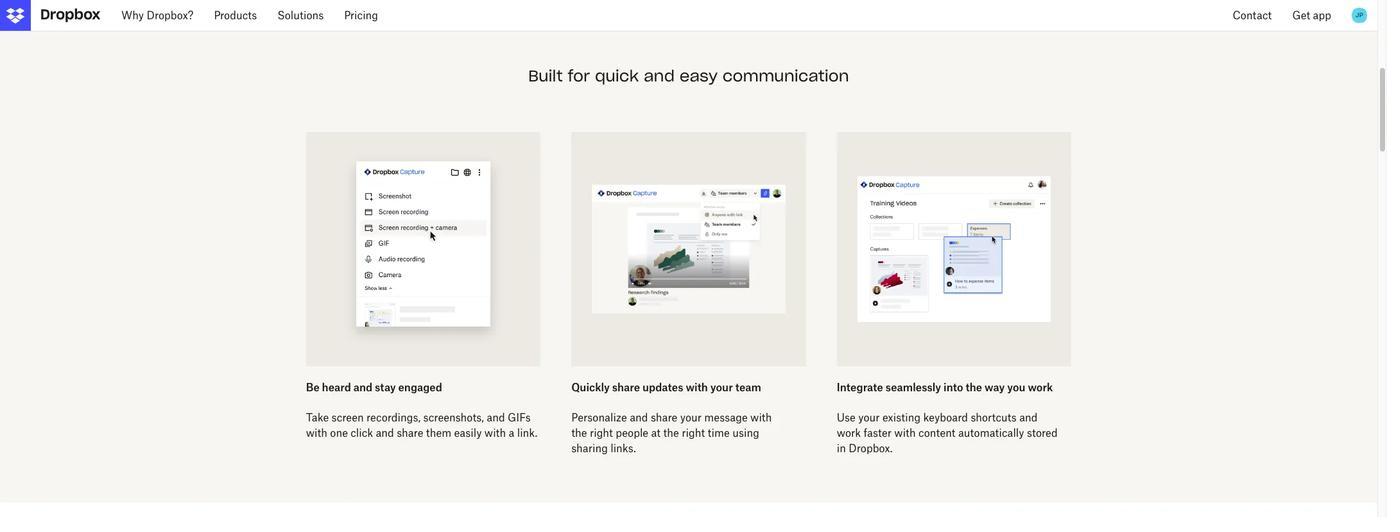 Task type: vqa. For each thing, say whether or not it's contained in the screenshot.
GR
no



Task type: locate. For each thing, give the bounding box(es) containing it.
and up people
[[630, 411, 648, 424]]

in
[[837, 442, 847, 455]]

link.
[[517, 427, 538, 440]]

work
[[1029, 382, 1054, 395], [837, 427, 861, 440]]

work for integrate seamlessly into the way you work
[[1029, 382, 1054, 395]]

the right into
[[966, 382, 983, 395]]

for
[[568, 66, 590, 86]]

quickly
[[572, 382, 610, 395]]

0 horizontal spatial right
[[590, 427, 613, 440]]

easily
[[454, 427, 482, 440]]

quick
[[595, 66, 639, 86]]

right left time
[[682, 427, 705, 440]]

0 vertical spatial work
[[1029, 382, 1054, 395]]

1 horizontal spatial user selecting the "team members" option in the "who has access" dropdown of a dropbox capture video image
[[858, 153, 1052, 346]]

share up at
[[651, 411, 678, 424]]

app
[[1314, 9, 1332, 22]]

use your existing keyboard shortcuts and work faster with content automatically stored in dropbox.
[[837, 411, 1058, 455]]

share
[[613, 382, 640, 395], [651, 411, 678, 424], [397, 427, 424, 440]]

and inside personalize and share your message with the right people at the right time using sharing links.
[[630, 411, 648, 424]]

links.
[[611, 442, 636, 455]]

get
[[1293, 9, 1311, 22]]

use
[[837, 411, 856, 424]]

2 horizontal spatial share
[[651, 411, 678, 424]]

1 horizontal spatial work
[[1029, 382, 1054, 395]]

0 horizontal spatial user selecting the "team members" option in the "who has access" dropdown of a dropbox capture video image
[[592, 153, 786, 346]]

easy
[[680, 66, 718, 86]]

your
[[711, 382, 733, 395], [681, 411, 702, 424], [859, 411, 880, 424]]

personalize
[[572, 411, 627, 424]]

them
[[426, 427, 452, 440]]

time
[[708, 427, 730, 440]]

click
[[351, 427, 373, 440]]

the right at
[[664, 427, 679, 440]]

take
[[306, 411, 329, 424]]

0 vertical spatial share
[[613, 382, 640, 395]]

1 vertical spatial share
[[651, 411, 678, 424]]

pricing
[[344, 9, 378, 22]]

existing
[[883, 411, 921, 424]]

dropbox.
[[849, 442, 893, 455]]

share right quickly
[[613, 382, 640, 395]]

shortcuts
[[971, 411, 1017, 424]]

2 vertical spatial share
[[397, 427, 424, 440]]

with right updates in the left bottom of the page
[[686, 382, 708, 395]]

share inside take screen recordings, screenshots, and gifs with one click and share them easily with a link.
[[397, 427, 424, 440]]

with left the a
[[485, 427, 506, 440]]

the up sharing on the left bottom of the page
[[572, 427, 587, 440]]

personalize and share your message with the right people at the right time using sharing links.
[[572, 411, 772, 455]]

work right you
[[1029, 382, 1054, 395]]

a
[[509, 427, 515, 440]]

the
[[966, 382, 983, 395], [572, 427, 587, 440], [664, 427, 679, 440]]

0 horizontal spatial the
[[572, 427, 587, 440]]

and
[[644, 66, 675, 86], [354, 382, 373, 395], [487, 411, 505, 424], [630, 411, 648, 424], [1020, 411, 1038, 424], [376, 427, 394, 440]]

and inside use your existing keyboard shortcuts and work faster with content automatically stored in dropbox.
[[1020, 411, 1038, 424]]

2 user selecting the "team members" option in the "who has access" dropdown of a dropbox capture video image from the left
[[858, 153, 1052, 346]]

1 user selecting the "team members" option in the "who has access" dropdown of a dropbox capture video image from the left
[[592, 153, 786, 346]]

and up stored
[[1020, 411, 1038, 424]]

communication
[[723, 66, 850, 86]]

engaged
[[399, 382, 443, 395]]

work inside use your existing keyboard shortcuts and work faster with content automatically stored in dropbox.
[[837, 427, 861, 440]]

one
[[330, 427, 348, 440]]

1 horizontal spatial share
[[613, 382, 640, 395]]

1 horizontal spatial right
[[682, 427, 705, 440]]

your left the message
[[681, 411, 702, 424]]

screen
[[332, 411, 364, 424]]

work down "use"
[[837, 427, 861, 440]]

0 horizontal spatial share
[[397, 427, 424, 440]]

with
[[686, 382, 708, 395], [751, 411, 772, 424], [306, 427, 328, 440], [485, 427, 506, 440], [895, 427, 916, 440]]

faster
[[864, 427, 892, 440]]

share down recordings,
[[397, 427, 424, 440]]

with down existing
[[895, 427, 916, 440]]

1 right from the left
[[590, 427, 613, 440]]

with down take
[[306, 427, 328, 440]]

solutions
[[278, 9, 324, 22]]

0 horizontal spatial work
[[837, 427, 861, 440]]

1 horizontal spatial your
[[711, 382, 733, 395]]

user selecting the "team members" option in the "who has access" dropdown of a dropbox capture video image
[[592, 153, 786, 346], [858, 153, 1052, 346]]

right down personalize
[[590, 427, 613, 440]]

heard
[[322, 382, 351, 395]]

your left team
[[711, 382, 733, 395]]

right
[[590, 427, 613, 440], [682, 427, 705, 440]]

2 horizontal spatial your
[[859, 411, 880, 424]]

stay
[[375, 382, 396, 395]]

0 horizontal spatial your
[[681, 411, 702, 424]]

1 vertical spatial work
[[837, 427, 861, 440]]

your up "faster"
[[859, 411, 880, 424]]

with up using
[[751, 411, 772, 424]]

user selecting the "team members" option in the "who has access" dropdown of a dropbox capture video image for into
[[858, 153, 1052, 346]]

your inside use your existing keyboard shortcuts and work faster with content automatically stored in dropbox.
[[859, 411, 880, 424]]

at
[[652, 427, 661, 440]]

keyboard
[[924, 411, 969, 424]]

jp button
[[1350, 5, 1371, 26]]

and left stay
[[354, 382, 373, 395]]



Task type: describe. For each thing, give the bounding box(es) containing it.
integrate
[[837, 382, 884, 395]]

updates
[[643, 382, 684, 395]]

automatically
[[959, 427, 1025, 440]]

2 horizontal spatial the
[[966, 382, 983, 395]]

stored
[[1028, 427, 1058, 440]]

products
[[214, 9, 257, 22]]

people
[[616, 427, 649, 440]]

sharing
[[572, 442, 608, 455]]

why dropbox?
[[121, 9, 194, 22]]

be
[[306, 382, 320, 395]]

pricing link
[[334, 0, 389, 31]]

seamlessly
[[886, 382, 942, 395]]

screenshots,
[[424, 411, 484, 424]]

get app button
[[1283, 0, 1342, 31]]

products button
[[204, 0, 267, 31]]

solutions button
[[267, 0, 334, 31]]

take screen recordings, screenshots, and gifs with one click and share them easily with a link.
[[306, 411, 538, 440]]

1 horizontal spatial the
[[664, 427, 679, 440]]

and left easy
[[644, 66, 675, 86]]

share inside personalize and share your message with the right people at the right time using sharing links.
[[651, 411, 678, 424]]

recordings,
[[367, 411, 421, 424]]

2 right from the left
[[682, 427, 705, 440]]

work for use your existing keyboard shortcuts and work faster with content automatically stored in dropbox.
[[837, 427, 861, 440]]

get app
[[1293, 9, 1332, 22]]

using
[[733, 427, 760, 440]]

contact button
[[1223, 0, 1283, 31]]

contact
[[1234, 9, 1273, 22]]

your inside personalize and share your message with the right people at the right time using sharing links.
[[681, 411, 702, 424]]

why dropbox? button
[[111, 0, 204, 31]]

dropbox?
[[147, 9, 194, 22]]

message
[[705, 411, 748, 424]]

team
[[736, 382, 762, 395]]

be heard and stay engaged
[[306, 382, 443, 395]]

user selecting the "team members" option in the "who has access" dropdown of a dropbox capture video image for updates
[[592, 153, 786, 346]]

content
[[919, 427, 956, 440]]

built
[[529, 66, 563, 86]]

with inside use your existing keyboard shortcuts and work faster with content automatically stored in dropbox.
[[895, 427, 916, 440]]

with inside personalize and share your message with the right people at the right time using sharing links.
[[751, 411, 772, 424]]

why
[[121, 9, 144, 22]]

built for quick and easy communication
[[529, 66, 850, 86]]

and down recordings,
[[376, 427, 394, 440]]

gifs
[[508, 411, 531, 424]]

and left gifs
[[487, 411, 505, 424]]

into
[[944, 382, 964, 395]]

integrate seamlessly into the way you work
[[837, 382, 1054, 395]]

you
[[1008, 382, 1026, 395]]

user selecting "screen recording + camera" in the capture menu image
[[327, 153, 520, 346]]

way
[[985, 382, 1005, 395]]

jp
[[1356, 11, 1364, 19]]

quickly share updates with your team
[[572, 382, 762, 395]]



